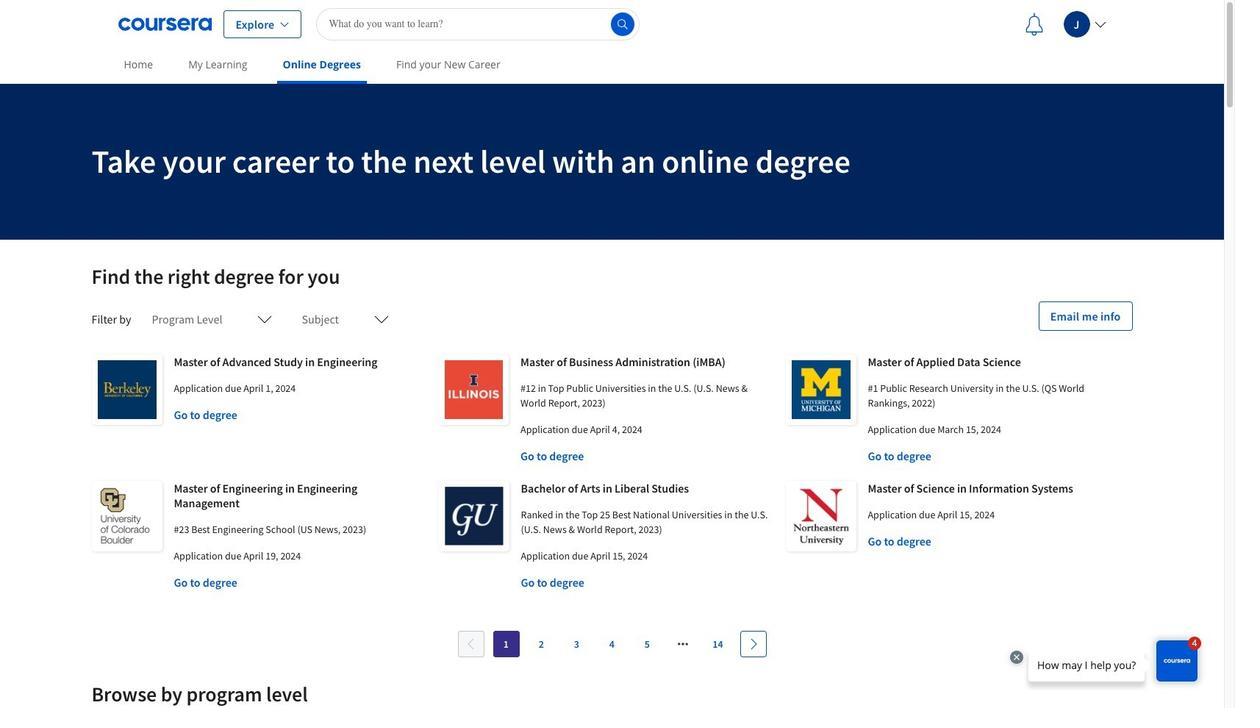 Task type: describe. For each thing, give the bounding box(es) containing it.
university of california, berkeley image
[[92, 354, 162, 425]]



Task type: vqa. For each thing, say whether or not it's contained in the screenshot.
the Northeastern University image
yes



Task type: locate. For each thing, give the bounding box(es) containing it.
None search field
[[316, 8, 640, 40]]

What do you want to learn? text field
[[316, 8, 640, 40]]

university of michigan image
[[786, 354, 856, 425]]

northeastern university image
[[786, 481, 856, 551]]

go to next page image
[[747, 638, 759, 650]]

coursera image
[[118, 12, 211, 36]]

university of colorado boulder image
[[92, 481, 162, 551]]

university of illinois at urbana-champaign image
[[439, 354, 509, 425]]

georgetown university image
[[439, 481, 509, 551]]



